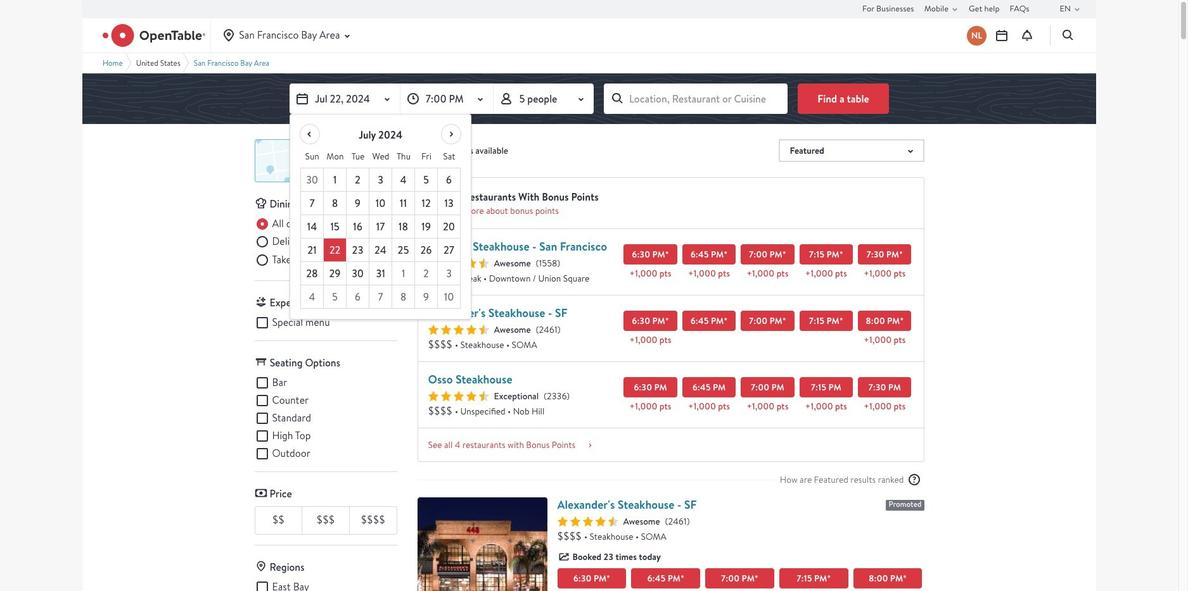 Task type: describe. For each thing, give the bounding box(es) containing it.
4.6 stars image
[[428, 392, 489, 402]]

2 vertical spatial 4.5 stars image
[[557, 517, 618, 527]]

2 group from the top
[[254, 376, 397, 462]]

friday element
[[415, 145, 438, 168]]

saturday element
[[438, 145, 461, 168]]

Please input a Location, Restaurant or Cuisine field
[[604, 84, 788, 114]]

wednesday element
[[369, 145, 392, 168]]

bonus point image
[[428, 188, 458, 219]]



Task type: locate. For each thing, give the bounding box(es) containing it.
0 vertical spatial group
[[254, 217, 397, 271]]

a photo of alexander's steakhouse - sf restaurant image
[[417, 498, 547, 592]]

None radio
[[254, 217, 348, 232], [254, 253, 327, 268], [254, 217, 348, 232], [254, 253, 327, 268]]

0 vertical spatial 4.5 stars image
[[428, 259, 489, 269]]

1 vertical spatial 4.5 stars image
[[428, 325, 489, 335]]

None radio
[[254, 235, 330, 250]]

None field
[[604, 84, 788, 114]]

1 group from the top
[[254, 217, 397, 271]]

monday element
[[324, 145, 347, 168]]

thursday element
[[392, 145, 415, 168]]

grid
[[300, 145, 461, 309]]

none radio inside group
[[254, 235, 330, 250]]

group
[[254, 217, 397, 271], [254, 376, 397, 462]]

1 vertical spatial group
[[254, 376, 397, 462]]

sunday element
[[301, 145, 324, 168]]

opentable logo image
[[103, 24, 205, 47]]

4.5 stars image
[[428, 259, 489, 269], [428, 325, 489, 335], [557, 517, 618, 527]]

tuesday element
[[347, 145, 369, 168]]



Task type: vqa. For each thing, say whether or not it's contained in the screenshot.
topmost group
yes



